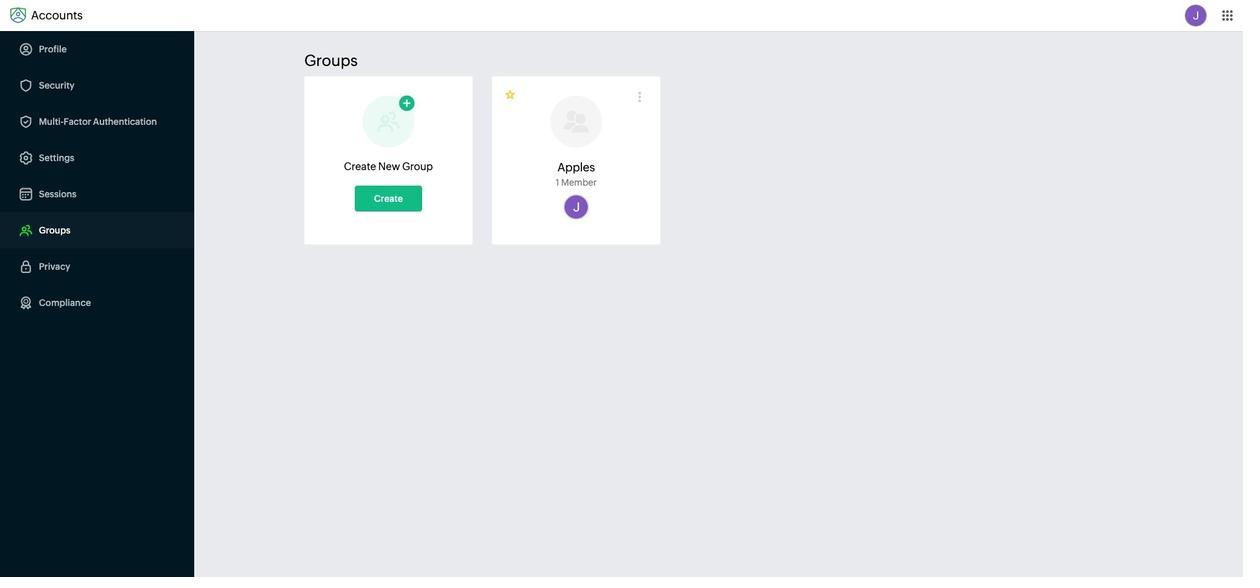 Task type: describe. For each thing, give the bounding box(es) containing it.
makeprimary image
[[505, 89, 517, 101]]



Task type: vqa. For each thing, say whether or not it's contained in the screenshot.
makeprimary Icon
yes



